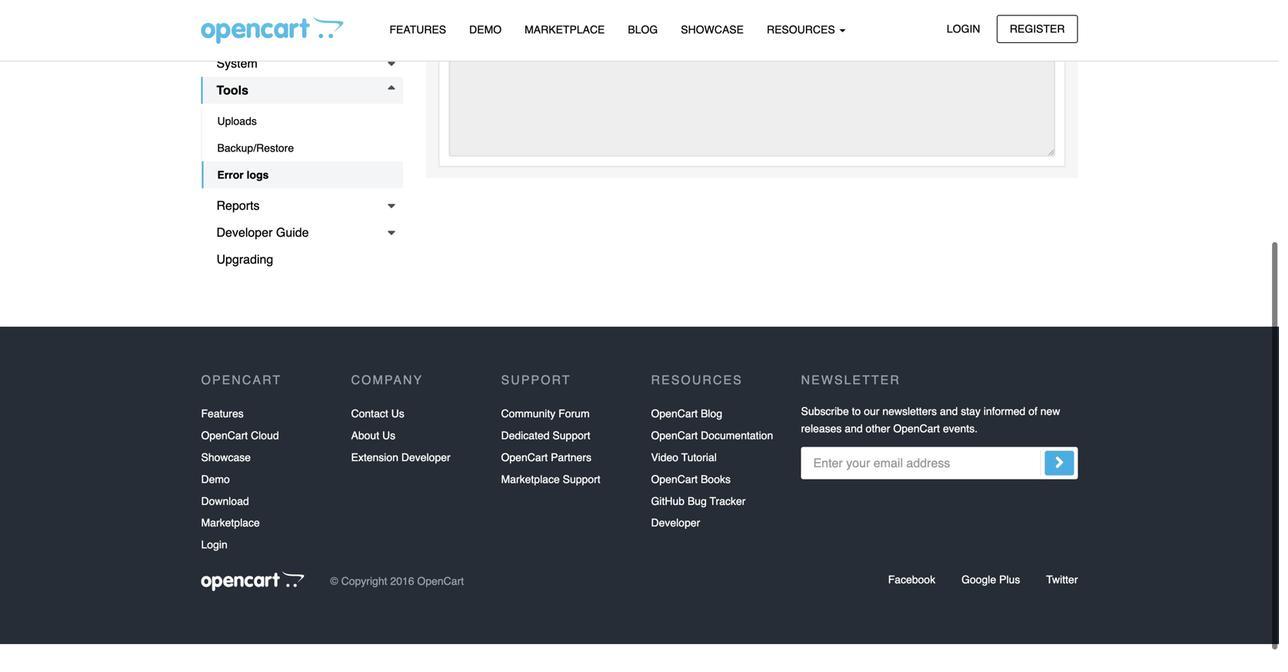 Task type: vqa. For each thing, say whether or not it's contained in the screenshot.
Backup/Restore in the top left of the page
yes



Task type: describe. For each thing, give the bounding box(es) containing it.
newsletter
[[802, 380, 901, 394]]

tracker
[[710, 502, 746, 515]]

0 vertical spatial marketplace link
[[513, 16, 617, 43]]

marketplace inside "link"
[[501, 481, 560, 493]]

opencart partners
[[501, 459, 592, 471]]

opencart books
[[651, 481, 731, 493]]

video tutorial
[[651, 459, 717, 471]]

sales link
[[201, 3, 403, 30]]

developer for developer link
[[651, 524, 701, 537]]

system
[[217, 63, 258, 77]]

newsletters
[[883, 413, 937, 425]]

opencart - open source shopping cart solution image
[[201, 16, 344, 44]]

resources link
[[756, 16, 858, 43]]

dedicated support link
[[501, 432, 591, 454]]

extension developer
[[351, 459, 451, 471]]

partners
[[551, 459, 592, 471]]

0 horizontal spatial demo link
[[201, 476, 230, 498]]

download
[[201, 502, 249, 515]]

error
[[217, 176, 244, 188]]

other
[[866, 430, 891, 442]]

error logs
[[217, 176, 269, 188]]

support for dedicated
[[553, 437, 591, 449]]

opencart blog link
[[651, 410, 723, 432]]

1 vertical spatial showcase link
[[201, 454, 251, 476]]

error logs link
[[202, 169, 403, 195]]

© copyright 2016 opencart
[[330, 582, 464, 595]]

extension
[[351, 459, 399, 471]]

marketplace support link
[[501, 476, 601, 498]]

features for demo
[[390, 23, 446, 36]]

developer for developer guide
[[217, 232, 273, 247]]

features link for opencart cloud
[[201, 410, 244, 432]]

opencart books link
[[651, 476, 731, 498]]

©
[[330, 582, 338, 595]]

tools
[[217, 90, 249, 104]]

backup/restore link
[[202, 142, 403, 169]]

dedicated support
[[501, 437, 591, 449]]

download link
[[201, 498, 249, 520]]

new
[[1041, 413, 1061, 425]]

company
[[351, 380, 423, 394]]

uploads link
[[202, 115, 403, 142]]

1 horizontal spatial and
[[940, 413, 958, 425]]

of
[[1029, 413, 1038, 425]]

1 vertical spatial resources
[[651, 380, 743, 394]]

1 horizontal spatial showcase
[[681, 23, 744, 36]]

github bug tracker link
[[651, 498, 746, 520]]

opencart cloud link
[[201, 432, 279, 454]]

1 vertical spatial blog
[[701, 415, 723, 427]]

features link for demo
[[378, 16, 458, 43]]

0 horizontal spatial demo
[[201, 481, 230, 493]]

developer guide
[[217, 232, 309, 247]]

video tutorial link
[[651, 454, 717, 476]]

tools link
[[201, 84, 403, 111]]

0 vertical spatial showcase link
[[670, 16, 756, 43]]

login for right login link
[[947, 23, 981, 35]]

releases
[[802, 430, 842, 442]]

forum
[[559, 415, 590, 427]]

system link
[[201, 57, 403, 84]]

logs
[[247, 176, 269, 188]]

uploads
[[217, 122, 257, 134]]

contact us link
[[351, 410, 405, 432]]

our
[[864, 413, 880, 425]]

books
[[701, 481, 731, 493]]

dedicated
[[501, 437, 550, 449]]

bug
[[688, 502, 707, 515]]

0 vertical spatial demo
[[470, 23, 502, 36]]

video
[[651, 459, 679, 471]]

twitter
[[1047, 581, 1079, 593]]

github bug tracker
[[651, 502, 746, 515]]

opencart image
[[201, 579, 304, 599]]

marketplace support
[[501, 481, 601, 493]]

twitter link
[[1047, 581, 1079, 593]]

opencart inside subscribe to our newsletters and stay informed of new releases and other opencart events.
[[894, 430, 940, 442]]

github
[[651, 502, 685, 515]]

guide
[[276, 232, 309, 247]]

0 vertical spatial marketplace
[[525, 23, 605, 36]]

marketing
[[217, 36, 271, 50]]

sales
[[217, 9, 247, 23]]

community
[[501, 415, 556, 427]]

angle right image
[[1055, 461, 1065, 479]]

opencart blog
[[651, 415, 723, 427]]



Task type: locate. For each thing, give the bounding box(es) containing it.
events.
[[943, 430, 978, 442]]

facebook link
[[889, 581, 936, 593]]

support
[[501, 380, 571, 394], [553, 437, 591, 449], [563, 481, 601, 493]]

contact us
[[351, 415, 405, 427]]

demo link
[[458, 16, 513, 43], [201, 476, 230, 498]]

1 vertical spatial demo
[[201, 481, 230, 493]]

us
[[391, 415, 405, 427], [382, 437, 396, 449]]

community forum
[[501, 415, 590, 427]]

1 horizontal spatial marketplace link
[[513, 16, 617, 43]]

features link
[[378, 16, 458, 43], [201, 410, 244, 432]]

0 horizontal spatial showcase
[[201, 459, 251, 471]]

opencart for opencart books
[[651, 481, 698, 493]]

opencart cloud
[[201, 437, 279, 449]]

opencart documentation
[[651, 437, 774, 449]]

1 horizontal spatial demo
[[470, 23, 502, 36]]

0 vertical spatial blog
[[628, 23, 658, 36]]

reports link
[[201, 199, 403, 226]]

login link down download link
[[201, 541, 228, 563]]

0 horizontal spatial features
[[201, 415, 244, 427]]

0 vertical spatial showcase
[[681, 23, 744, 36]]

1 vertical spatial developer
[[402, 459, 451, 471]]

subscribe
[[802, 413, 849, 425]]

0 horizontal spatial and
[[845, 430, 863, 442]]

developer up upgrading
[[217, 232, 273, 247]]

0 horizontal spatial showcase link
[[201, 454, 251, 476]]

0 horizontal spatial resources
[[651, 380, 743, 394]]

us for about us
[[382, 437, 396, 449]]

0 horizontal spatial login
[[201, 546, 228, 558]]

support inside "link"
[[563, 481, 601, 493]]

google
[[962, 581, 997, 593]]

upgrading link
[[201, 253, 403, 280]]

0 vertical spatial resources
[[767, 23, 839, 36]]

support up community
[[501, 380, 571, 394]]

extension developer link
[[351, 454, 451, 476]]

us for contact us
[[391, 415, 405, 427]]

login
[[947, 23, 981, 35], [201, 546, 228, 558]]

reports
[[217, 205, 260, 220]]

1 horizontal spatial demo link
[[458, 16, 513, 43]]

us right contact
[[391, 415, 405, 427]]

backup/restore
[[217, 149, 294, 161]]

support for marketplace
[[563, 481, 601, 493]]

0 vertical spatial developer
[[217, 232, 273, 247]]

showcase down opencart cloud "link"
[[201, 459, 251, 471]]

opencart for opencart
[[201, 380, 282, 394]]

1 horizontal spatial showcase link
[[670, 16, 756, 43]]

features for opencart cloud
[[201, 415, 244, 427]]

showcase right "blog" link
[[681, 23, 744, 36]]

opencart left cloud
[[201, 437, 248, 449]]

1 horizontal spatial features
[[390, 23, 446, 36]]

register
[[1010, 23, 1065, 35]]

blog link
[[617, 16, 670, 43]]

us right about
[[382, 437, 396, 449]]

marketplace
[[525, 23, 605, 36], [501, 481, 560, 493], [201, 524, 260, 537]]

1 vertical spatial marketplace link
[[201, 520, 260, 541]]

opencart up video tutorial
[[651, 437, 698, 449]]

to
[[852, 413, 861, 425]]

0 vertical spatial login link
[[934, 15, 994, 43]]

facebook
[[889, 581, 936, 593]]

copyright
[[341, 582, 387, 595]]

opencart down newsletters
[[894, 430, 940, 442]]

0 horizontal spatial features link
[[201, 410, 244, 432]]

developer down 'github'
[[651, 524, 701, 537]]

0 horizontal spatial developer
[[217, 232, 273, 247]]

tutorial
[[682, 459, 717, 471]]

showcase link
[[670, 16, 756, 43], [201, 454, 251, 476]]

1 vertical spatial login link
[[201, 541, 228, 563]]

developer guide link
[[201, 226, 403, 253]]

stay
[[961, 413, 981, 425]]

opencart up 'github'
[[651, 481, 698, 493]]

opencart inside "link"
[[201, 437, 248, 449]]

1 vertical spatial us
[[382, 437, 396, 449]]

0 vertical spatial us
[[391, 415, 405, 427]]

marketplace link
[[513, 16, 617, 43], [201, 520, 260, 541]]

register link
[[997, 15, 1079, 43]]

0 horizontal spatial blog
[[628, 23, 658, 36]]

login link
[[934, 15, 994, 43], [201, 541, 228, 563]]

showcase
[[681, 23, 744, 36], [201, 459, 251, 471]]

2 vertical spatial support
[[563, 481, 601, 493]]

google plus link
[[962, 581, 1021, 593]]

Enter your email address text field
[[802, 454, 1079, 487]]

1 vertical spatial and
[[845, 430, 863, 442]]

upgrading
[[217, 259, 273, 274]]

2016
[[390, 582, 414, 595]]

1 horizontal spatial login link
[[934, 15, 994, 43]]

login left register
[[947, 23, 981, 35]]

opencart for opencart partners
[[501, 459, 548, 471]]

1 horizontal spatial blog
[[701, 415, 723, 427]]

1 vertical spatial marketplace
[[501, 481, 560, 493]]

opencart documentation link
[[651, 432, 774, 454]]

2 vertical spatial marketplace
[[201, 524, 260, 537]]

opencart up opencart cloud
[[201, 380, 282, 394]]

0 horizontal spatial login link
[[201, 541, 228, 563]]

subscribe to our newsletters and stay informed of new releases and other opencart events.
[[802, 413, 1061, 442]]

contact
[[351, 415, 388, 427]]

1 vertical spatial features
[[201, 415, 244, 427]]

1 vertical spatial features link
[[201, 410, 244, 432]]

login for the left login link
[[201, 546, 228, 558]]

opencart right 2016
[[417, 582, 464, 595]]

1 vertical spatial login
[[201, 546, 228, 558]]

marketing link
[[201, 30, 403, 57]]

google plus
[[962, 581, 1021, 593]]

login link left register link
[[934, 15, 994, 43]]

1 vertical spatial demo link
[[201, 476, 230, 498]]

opencart for opencart blog
[[651, 415, 698, 427]]

2 horizontal spatial developer
[[651, 524, 701, 537]]

about
[[351, 437, 379, 449]]

opencart up opencart documentation
[[651, 415, 698, 427]]

0 vertical spatial features link
[[378, 16, 458, 43]]

community forum link
[[501, 410, 590, 432]]

1 vertical spatial showcase
[[201, 459, 251, 471]]

admin error logs image
[[426, 0, 1079, 185]]

developer
[[217, 232, 273, 247], [402, 459, 451, 471], [651, 524, 701, 537]]

opencart down dedicated
[[501, 459, 548, 471]]

informed
[[984, 413, 1026, 425]]

0 vertical spatial demo link
[[458, 16, 513, 43]]

0 vertical spatial features
[[390, 23, 446, 36]]

about us
[[351, 437, 396, 449]]

about us link
[[351, 432, 396, 454]]

opencart for opencart cloud
[[201, 437, 248, 449]]

login down download link
[[201, 546, 228, 558]]

1 horizontal spatial login
[[947, 23, 981, 35]]

1 horizontal spatial features link
[[378, 16, 458, 43]]

and
[[940, 413, 958, 425], [845, 430, 863, 442]]

0 vertical spatial support
[[501, 380, 571, 394]]

0 vertical spatial and
[[940, 413, 958, 425]]

support up the partners
[[553, 437, 591, 449]]

plus
[[1000, 581, 1021, 593]]

cloud
[[251, 437, 279, 449]]

opencart
[[201, 380, 282, 394], [651, 415, 698, 427], [894, 430, 940, 442], [201, 437, 248, 449], [651, 437, 698, 449], [501, 459, 548, 471], [651, 481, 698, 493], [417, 582, 464, 595]]

opencart for opencart documentation
[[651, 437, 698, 449]]

resources
[[767, 23, 839, 36], [651, 380, 743, 394]]

opencart partners link
[[501, 454, 592, 476]]

support down the partners
[[563, 481, 601, 493]]

1 horizontal spatial resources
[[767, 23, 839, 36]]

2 vertical spatial developer
[[651, 524, 701, 537]]

developer right 'extension'
[[402, 459, 451, 471]]

and down to
[[845, 430, 863, 442]]

demo
[[470, 23, 502, 36], [201, 481, 230, 493]]

1 vertical spatial support
[[553, 437, 591, 449]]

features
[[390, 23, 446, 36], [201, 415, 244, 427]]

0 vertical spatial login
[[947, 23, 981, 35]]

developer link
[[651, 520, 701, 541]]

documentation
[[701, 437, 774, 449]]

1 horizontal spatial developer
[[402, 459, 451, 471]]

0 horizontal spatial marketplace link
[[201, 520, 260, 541]]

blog
[[628, 23, 658, 36], [701, 415, 723, 427]]

and up events.
[[940, 413, 958, 425]]



